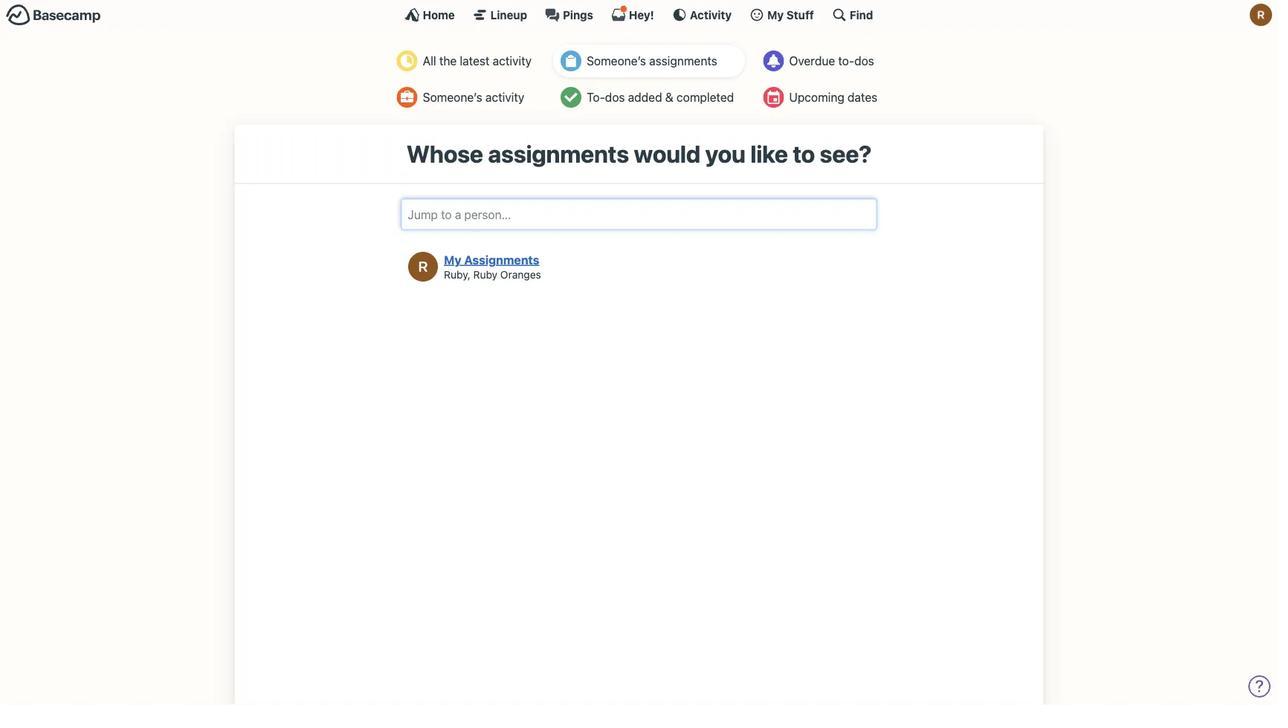 Task type: vqa. For each thing, say whether or not it's contained in the screenshot.
Ruby
yes



Task type: locate. For each thing, give the bounding box(es) containing it.
activity down all the latest activity
[[486, 90, 525, 105]]

dos up dates
[[855, 54, 875, 68]]

0 horizontal spatial my
[[444, 253, 462, 267]]

assignments for someone's
[[650, 54, 718, 68]]

my stuff button
[[750, 7, 814, 22]]

home
[[423, 8, 455, 21]]

1 vertical spatial my
[[444, 253, 462, 267]]

stuff
[[787, 8, 814, 21]]

switch accounts image
[[6, 4, 101, 27]]

ruby
[[473, 268, 498, 281]]

assignments
[[650, 54, 718, 68], [488, 140, 629, 168]]

assignments up &
[[650, 54, 718, 68]]

0 horizontal spatial someone's
[[423, 90, 482, 105]]

reports image
[[763, 51, 784, 71]]

0 vertical spatial someone's
[[587, 54, 646, 68]]

the
[[439, 54, 457, 68]]

0 horizontal spatial assignments
[[488, 140, 629, 168]]

todo image
[[561, 87, 582, 108]]

0 vertical spatial my
[[768, 8, 784, 21]]

activity link
[[672, 7, 732, 22]]

someone's assignments
[[587, 54, 718, 68]]

0 vertical spatial dos
[[855, 54, 875, 68]]

assignment image
[[561, 51, 582, 71]]

my for assignments
[[444, 253, 462, 267]]

0 horizontal spatial dos
[[605, 90, 625, 105]]

assignments for whose
[[488, 140, 629, 168]]

someone's up to-
[[587, 54, 646, 68]]

my left stuff
[[768, 8, 784, 21]]

someone's activity
[[423, 90, 525, 105]]

whose assignments would you like to see?
[[407, 140, 872, 168]]

all the latest activity
[[423, 54, 532, 68]]

my assignments ruby,        ruby oranges
[[444, 253, 541, 281]]

someone's activity link
[[390, 81, 543, 114]]

oranges
[[501, 268, 541, 281]]

1 vertical spatial dos
[[605, 90, 625, 105]]

assignments inside someone's assignments link
[[650, 54, 718, 68]]

1 vertical spatial activity
[[486, 90, 525, 105]]

my up ruby,
[[444, 253, 462, 267]]

activity
[[690, 8, 732, 21]]

my inside popup button
[[768, 8, 784, 21]]

see?
[[820, 140, 872, 168]]

0 vertical spatial assignments
[[650, 54, 718, 68]]

1 horizontal spatial my
[[768, 8, 784, 21]]

to
[[793, 140, 815, 168]]

hey!
[[629, 8, 654, 21]]

dos
[[855, 54, 875, 68], [605, 90, 625, 105]]

person report image
[[397, 87, 418, 108]]

activity right latest
[[493, 54, 532, 68]]

find button
[[832, 7, 874, 22]]

Jump to a person… text field
[[401, 199, 877, 230]]

pings
[[563, 8, 593, 21]]

someone's
[[587, 54, 646, 68], [423, 90, 482, 105]]

1 horizontal spatial assignments
[[650, 54, 718, 68]]

1 vertical spatial assignments
[[488, 140, 629, 168]]

assignments
[[464, 253, 540, 267]]

someone's down the
[[423, 90, 482, 105]]

pings button
[[545, 7, 593, 22]]

someone's for someone's assignments
[[587, 54, 646, 68]]

my stuff
[[768, 8, 814, 21]]

1 vertical spatial someone's
[[423, 90, 482, 105]]

my for stuff
[[768, 8, 784, 21]]

dos left "added"
[[605, 90, 625, 105]]

activity
[[493, 54, 532, 68], [486, 90, 525, 105]]

my inside my assignments ruby,        ruby oranges
[[444, 253, 462, 267]]

ruby, ruby oranges image
[[408, 252, 438, 282]]

upcoming dates link
[[756, 81, 889, 114]]

my
[[768, 8, 784, 21], [444, 253, 462, 267]]

assignments down todo icon
[[488, 140, 629, 168]]

1 horizontal spatial someone's
[[587, 54, 646, 68]]

overdue to-dos
[[789, 54, 875, 68]]



Task type: describe. For each thing, give the bounding box(es) containing it.
someone's assignments link
[[553, 45, 745, 77]]

someone's for someone's activity
[[423, 90, 482, 105]]

&
[[666, 90, 674, 105]]

overdue
[[789, 54, 835, 68]]

all the latest activity link
[[390, 45, 543, 77]]

upcoming
[[789, 90, 845, 105]]

home link
[[405, 7, 455, 22]]

activity report image
[[397, 51, 418, 71]]

to-dos added & completed
[[587, 90, 734, 105]]

1 horizontal spatial dos
[[855, 54, 875, 68]]

overdue to-dos link
[[756, 45, 889, 77]]

to-
[[839, 54, 855, 68]]

ruby image
[[1250, 4, 1273, 26]]

would
[[634, 140, 701, 168]]

ruby,
[[444, 268, 471, 281]]

like
[[751, 140, 788, 168]]

lineup link
[[473, 7, 527, 22]]

whose
[[407, 140, 483, 168]]

dates
[[848, 90, 878, 105]]

all
[[423, 54, 436, 68]]

find
[[850, 8, 874, 21]]

upcoming dates
[[789, 90, 878, 105]]

to-dos added & completed link
[[553, 81, 745, 114]]

latest
[[460, 54, 490, 68]]

lineup
[[491, 8, 527, 21]]

0 vertical spatial activity
[[493, 54, 532, 68]]

to-
[[587, 90, 605, 105]]

main element
[[0, 0, 1279, 29]]

added
[[628, 90, 662, 105]]

hey! button
[[611, 5, 654, 22]]

you
[[706, 140, 746, 168]]

completed
[[677, 90, 734, 105]]

schedule image
[[763, 87, 784, 108]]



